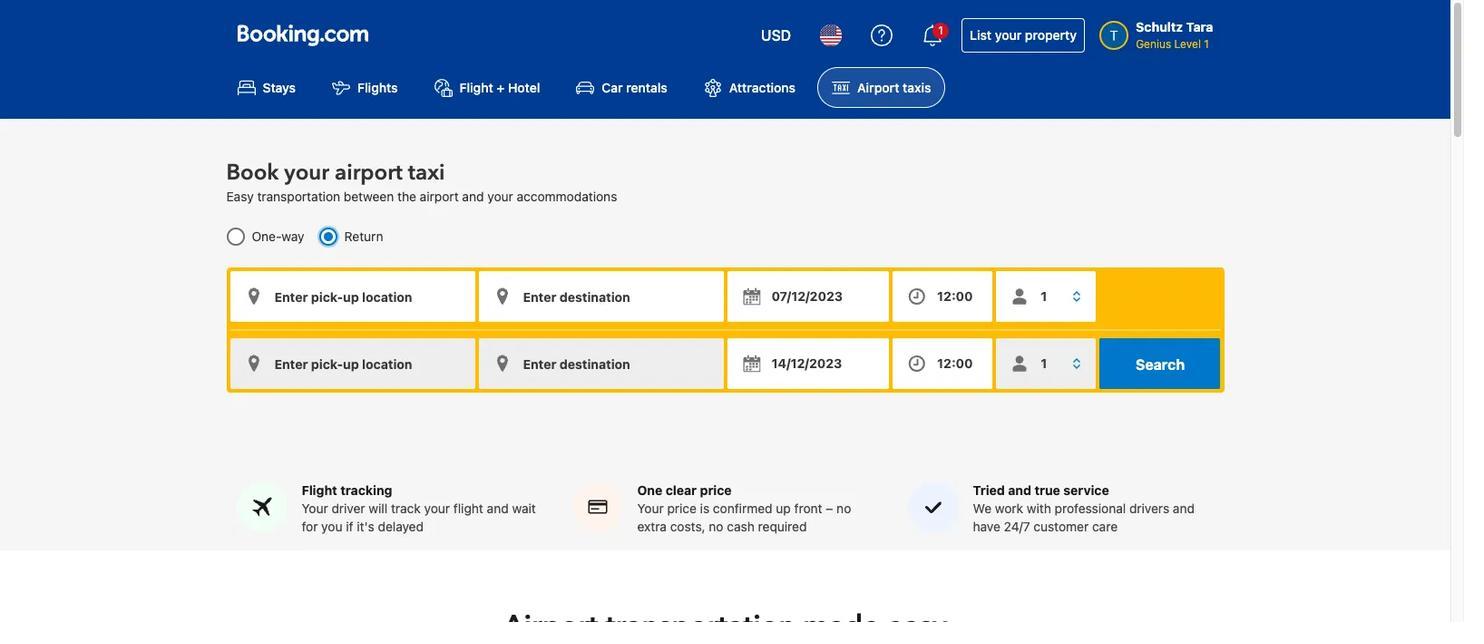 Task type: locate. For each thing, give the bounding box(es) containing it.
one
[[637, 483, 663, 498]]

0 vertical spatial airport
[[335, 158, 403, 188]]

no
[[837, 501, 851, 516], [709, 519, 724, 534]]

and inside book your airport taxi easy transportation between the airport and your accommodations
[[462, 189, 484, 204]]

your right list at top right
[[995, 27, 1022, 43]]

airport up between
[[335, 158, 403, 188]]

1 horizontal spatial price
[[700, 483, 732, 498]]

car
[[602, 80, 623, 96]]

1 vertical spatial 12:00
[[937, 356, 973, 371]]

your down one
[[637, 501, 664, 516]]

12:00 for 07/12/2023
[[937, 289, 973, 304]]

and right "the"
[[462, 189, 484, 204]]

1 inside schultz tara genius level 1
[[1204, 37, 1209, 51]]

Enter destination text field
[[479, 272, 724, 322]]

your left accommodations
[[487, 189, 513, 204]]

tracking
[[340, 483, 392, 498]]

1
[[938, 24, 943, 37], [1204, 37, 1209, 51]]

1 horizontal spatial no
[[837, 501, 851, 516]]

airport
[[335, 158, 403, 188], [420, 189, 459, 204]]

confirmed
[[713, 501, 773, 516]]

taxis
[[903, 80, 931, 96]]

driver
[[332, 501, 365, 516]]

2 your from the left
[[637, 501, 664, 516]]

book
[[226, 158, 279, 188]]

and left wait
[[487, 501, 509, 516]]

stays
[[263, 80, 296, 96]]

clear
[[666, 483, 697, 498]]

0 vertical spatial flight
[[460, 80, 493, 96]]

your inside 'link'
[[995, 27, 1022, 43]]

1 vertical spatial 12:00 button
[[893, 339, 993, 389]]

property
[[1025, 27, 1077, 43]]

your
[[302, 501, 328, 516], [637, 501, 664, 516]]

and
[[462, 189, 484, 204], [1008, 483, 1032, 498], [487, 501, 509, 516], [1173, 501, 1195, 516]]

0 horizontal spatial flight
[[302, 483, 337, 498]]

easy
[[226, 189, 254, 204]]

0 vertical spatial 12:00
[[937, 289, 973, 304]]

07/12/2023 button
[[727, 272, 889, 322]]

tried
[[973, 483, 1005, 498]]

flights
[[358, 80, 398, 96]]

with
[[1027, 501, 1051, 516]]

for
[[302, 519, 318, 534]]

is
[[700, 501, 710, 516]]

0 vertical spatial no
[[837, 501, 851, 516]]

flight left +
[[460, 80, 493, 96]]

the
[[397, 189, 416, 204]]

your up for in the bottom left of the page
[[302, 501, 328, 516]]

flight
[[460, 80, 493, 96], [302, 483, 337, 498]]

costs,
[[670, 519, 706, 534]]

0 horizontal spatial airport
[[335, 158, 403, 188]]

your right track
[[424, 501, 450, 516]]

0 vertical spatial price
[[700, 483, 732, 498]]

12:00 button for 07/12/2023
[[893, 272, 993, 322]]

way
[[282, 229, 304, 244]]

cash
[[727, 519, 755, 534]]

customer
[[1034, 519, 1089, 534]]

usd
[[761, 27, 791, 44]]

–
[[826, 501, 833, 516]]

1 vertical spatial price
[[667, 501, 697, 516]]

1 down tara
[[1204, 37, 1209, 51]]

flight for flight tracking your driver will track your flight and wait for you if it's delayed
[[302, 483, 337, 498]]

1 horizontal spatial 1
[[1204, 37, 1209, 51]]

0 vertical spatial 12:00 button
[[893, 272, 993, 322]]

flight + hotel
[[460, 80, 540, 96]]

list
[[970, 27, 992, 43]]

your inside one clear price your price is confirmed up front – no extra costs, no cash required
[[637, 501, 664, 516]]

1 vertical spatial flight
[[302, 483, 337, 498]]

have
[[973, 519, 1001, 534]]

your
[[995, 27, 1022, 43], [284, 158, 329, 188], [487, 189, 513, 204], [424, 501, 450, 516]]

1 horizontal spatial flight
[[460, 80, 493, 96]]

flight up driver
[[302, 483, 337, 498]]

0 horizontal spatial no
[[709, 519, 724, 534]]

1 horizontal spatial your
[[637, 501, 664, 516]]

tara
[[1186, 19, 1213, 34]]

07/12/2023
[[772, 289, 843, 304]]

1 vertical spatial no
[[709, 519, 724, 534]]

level
[[1174, 37, 1201, 51]]

0 horizontal spatial your
[[302, 501, 328, 516]]

12:00
[[937, 289, 973, 304], [937, 356, 973, 371]]

1 vertical spatial airport
[[420, 189, 459, 204]]

0 horizontal spatial 1
[[938, 24, 943, 37]]

airport
[[857, 80, 899, 96]]

and inside flight tracking your driver will track your flight and wait for you if it's delayed
[[487, 501, 509, 516]]

your inside flight tracking your driver will track your flight and wait for you if it's delayed
[[424, 501, 450, 516]]

one-
[[252, 229, 282, 244]]

2 12:00 button from the top
[[893, 339, 993, 389]]

12:00 button
[[893, 272, 993, 322], [893, 339, 993, 389]]

tried and true service we work with professional drivers and have 24/7 customer care
[[973, 483, 1195, 534]]

price up the is on the bottom of page
[[700, 483, 732, 498]]

extra
[[637, 519, 667, 534]]

taxi
[[408, 158, 445, 188]]

track
[[391, 501, 421, 516]]

2 12:00 from the top
[[937, 356, 973, 371]]

1 12:00 from the top
[[937, 289, 973, 304]]

booking.com online hotel reservations image
[[237, 24, 368, 46]]

1 your from the left
[[302, 501, 328, 516]]

your up transportation
[[284, 158, 329, 188]]

1 12:00 button from the top
[[893, 272, 993, 322]]

flight inside flight tracking your driver will track your flight and wait for you if it's delayed
[[302, 483, 337, 498]]

we
[[973, 501, 992, 516]]

flight inside "flight + hotel" link
[[460, 80, 493, 96]]

1 left list at top right
[[938, 24, 943, 37]]

price down clear
[[667, 501, 697, 516]]

airport down taxi
[[420, 189, 459, 204]]

no right –
[[837, 501, 851, 516]]

no down the is on the bottom of page
[[709, 519, 724, 534]]

0 horizontal spatial price
[[667, 501, 697, 516]]

flight
[[453, 501, 483, 516]]

hotel
[[508, 80, 540, 96]]

list your property
[[970, 27, 1077, 43]]

24/7
[[1004, 519, 1030, 534]]

price
[[700, 483, 732, 498], [667, 501, 697, 516]]

will
[[369, 501, 388, 516]]

rentals
[[626, 80, 668, 96]]



Task type: describe. For each thing, give the bounding box(es) containing it.
care
[[1092, 519, 1118, 534]]

search
[[1136, 357, 1185, 373]]

work
[[995, 501, 1023, 516]]

between
[[344, 189, 394, 204]]

attractions link
[[689, 67, 810, 108]]

it's
[[357, 519, 374, 534]]

return
[[344, 229, 383, 244]]

schultz
[[1136, 19, 1183, 34]]

flights link
[[318, 67, 412, 108]]

airport taxis
[[857, 80, 931, 96]]

Enter pick-up location text field
[[230, 272, 475, 322]]

14/12/2023
[[772, 356, 842, 371]]

flight tracking your driver will track your flight and wait for you if it's delayed
[[302, 483, 536, 534]]

12:00 for 14/12/2023
[[937, 356, 973, 371]]

up
[[776, 501, 791, 516]]

genius
[[1136, 37, 1171, 51]]

you
[[321, 519, 343, 534]]

service
[[1064, 483, 1109, 498]]

14/12/2023 button
[[727, 339, 889, 389]]

required
[[758, 519, 807, 534]]

front
[[794, 501, 823, 516]]

attractions
[[729, 80, 796, 96]]

schultz tara genius level 1
[[1136, 19, 1213, 51]]

flight for flight + hotel
[[460, 80, 493, 96]]

drivers
[[1130, 501, 1170, 516]]

true
[[1035, 483, 1061, 498]]

1 horizontal spatial airport
[[420, 189, 459, 204]]

professional
[[1055, 501, 1126, 516]]

usd button
[[750, 14, 802, 57]]

1 button
[[911, 14, 955, 57]]

search button
[[1100, 339, 1221, 389]]

car rentals link
[[562, 67, 682, 108]]

airport taxis link
[[818, 67, 946, 108]]

book your airport taxi easy transportation between the airport and your accommodations
[[226, 158, 617, 204]]

delayed
[[378, 519, 424, 534]]

transportation
[[257, 189, 340, 204]]

1 inside button
[[938, 24, 943, 37]]

and up work
[[1008, 483, 1032, 498]]

one-way
[[252, 229, 304, 244]]

+
[[497, 80, 505, 96]]

list your property link
[[962, 18, 1085, 53]]

accommodations
[[517, 189, 617, 204]]

flight + hotel link
[[420, 67, 555, 108]]

12:00 button for 14/12/2023
[[893, 339, 993, 389]]

wait
[[512, 501, 536, 516]]

your inside flight tracking your driver will track your flight and wait for you if it's delayed
[[302, 501, 328, 516]]

car rentals
[[602, 80, 668, 96]]

and right "drivers"
[[1173, 501, 1195, 516]]

if
[[346, 519, 353, 534]]

stays link
[[223, 67, 310, 108]]

one clear price your price is confirmed up front – no extra costs, no cash required
[[637, 483, 851, 534]]



Task type: vqa. For each thing, say whether or not it's contained in the screenshot.
the rightmost the 9
no



